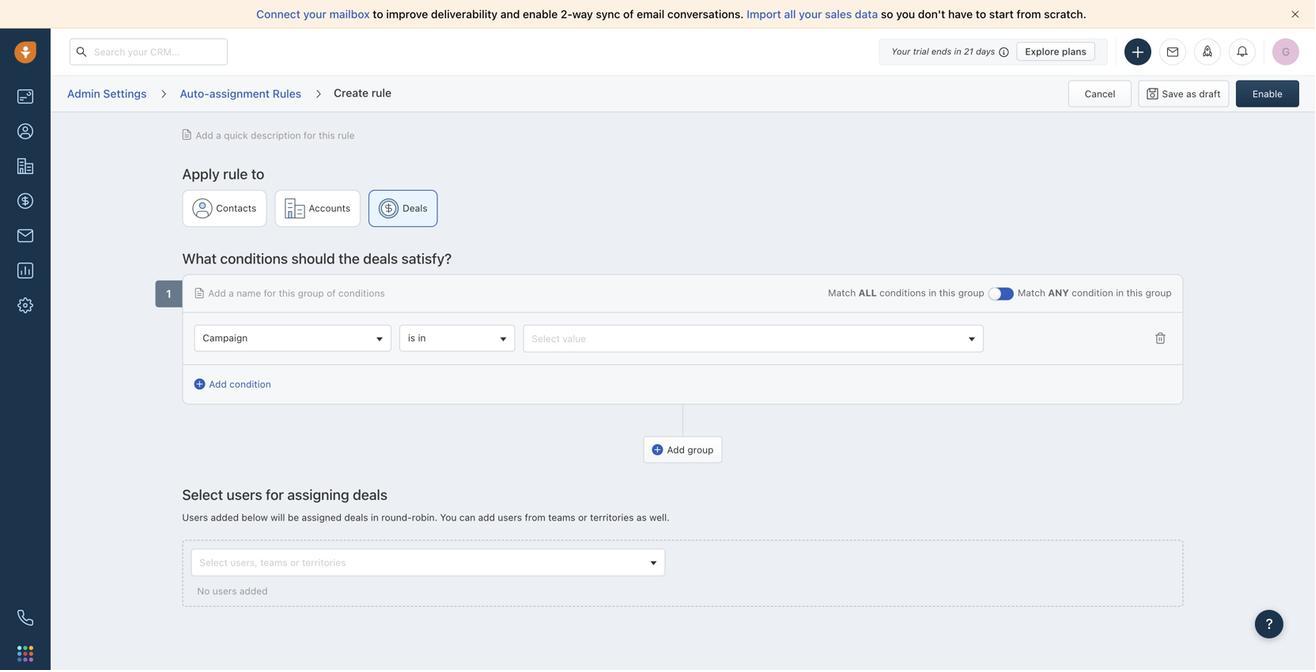 Task type: describe. For each thing, give the bounding box(es) containing it.
accounts
[[309, 203, 351, 214]]

add group
[[667, 444, 714, 455]]

admin settings link
[[66, 81, 147, 106]]

plans
[[1062, 46, 1087, 57]]

have
[[949, 8, 973, 21]]

a for name
[[229, 288, 234, 299]]

create rule
[[334, 86, 392, 99]]

as inside button
[[1187, 88, 1197, 99]]

1 vertical spatial added
[[240, 586, 268, 597]]

be
[[288, 512, 299, 523]]

trial
[[913, 46, 929, 57]]

1 vertical spatial users
[[498, 512, 522, 523]]

match for match any condition in this group
[[1018, 287, 1046, 298]]

in for conditions
[[929, 287, 937, 298]]

and
[[501, 8, 520, 21]]

way
[[573, 8, 593, 21]]

a for quick
[[216, 130, 221, 141]]

cancel button
[[1069, 80, 1132, 107]]

match any condition in this group
[[1018, 287, 1172, 298]]

0 vertical spatial of
[[623, 8, 634, 21]]

add condition
[[209, 379, 271, 390]]

group for add a name for this group of conditions
[[298, 288, 324, 299]]

rule for untitled rule - 08 mar 2024, 09:33
[[236, 100, 261, 117]]

below
[[242, 512, 268, 523]]

untitled
[[181, 100, 233, 117]]

rules
[[273, 87, 301, 100]]

deals for the
[[363, 250, 398, 267]]

save as draft
[[1162, 88, 1221, 99]]

connect your mailbox to improve deliverability and enable 2-way sync of email conversations. import all your sales data so you don't have to start from scratch.
[[256, 8, 1087, 21]]

is in
[[408, 332, 426, 343]]

21
[[964, 46, 974, 57]]

sync
[[596, 8, 621, 21]]

rule for apply rule to
[[223, 165, 248, 182]]

group for match any condition in this group
[[1146, 287, 1172, 298]]

enable
[[1253, 88, 1283, 99]]

save
[[1162, 88, 1184, 99]]

2 horizontal spatial to
[[976, 8, 987, 21]]

add a name for this group of conditions
[[208, 288, 385, 299]]

what
[[182, 250, 217, 267]]

description
[[251, 130, 301, 141]]

2 vertical spatial deals
[[344, 512, 368, 523]]

scratch.
[[1044, 8, 1087, 21]]

group inside button
[[688, 444, 714, 455]]

1 vertical spatial of
[[327, 288, 336, 299]]

add condition link
[[194, 377, 271, 391]]

1 horizontal spatial from
[[1017, 8, 1041, 21]]

1 vertical spatial as
[[637, 512, 647, 523]]

rule down 2024,
[[338, 130, 355, 141]]

satisfy?
[[402, 250, 452, 267]]

no
[[197, 586, 210, 597]]

in for condition
[[1116, 287, 1124, 298]]

what conditions should the deals satisfy?
[[182, 250, 452, 267]]

1 vertical spatial condition
[[230, 379, 271, 390]]

assigned
[[302, 512, 342, 523]]

2 your from the left
[[799, 8, 822, 21]]

what's new image
[[1202, 45, 1213, 57]]

this for add a name for this group of conditions
[[279, 288, 295, 299]]

Select value search field
[[528, 330, 963, 347]]

group for match all conditions in this group
[[959, 287, 985, 298]]

1 vertical spatial for
[[264, 288, 276, 299]]

explore plans
[[1026, 46, 1087, 57]]

deals link
[[369, 190, 438, 227]]

0 horizontal spatial conditions
[[220, 250, 288, 267]]

save as draft button
[[1139, 80, 1230, 107]]

territories
[[590, 512, 634, 523]]

you
[[896, 8, 915, 21]]

you
[[440, 512, 457, 523]]

email
[[637, 8, 665, 21]]

-
[[265, 100, 271, 117]]

users added below will be assigned deals in round-robin. you can add users from teams or territories as well.
[[182, 512, 670, 523]]

conversations.
[[668, 8, 744, 21]]

0 vertical spatial added
[[211, 512, 239, 523]]

no users added
[[197, 586, 268, 597]]

settings
[[103, 87, 147, 100]]

08
[[275, 100, 292, 117]]

cancel
[[1085, 88, 1116, 99]]

connect your mailbox link
[[256, 8, 373, 21]]

days
[[976, 46, 995, 57]]

auto-assignment rules
[[180, 87, 301, 100]]

09:33
[[366, 100, 405, 117]]

add
[[478, 512, 495, 523]]

2-
[[561, 8, 573, 21]]

don't
[[918, 8, 946, 21]]

deliverability
[[431, 8, 498, 21]]

teams
[[548, 512, 576, 523]]

users
[[182, 512, 208, 523]]

enable button
[[1236, 80, 1300, 107]]

quick
[[224, 130, 248, 141]]

in left round-
[[371, 512, 379, 523]]

close image
[[1292, 10, 1300, 18]]

add for add a name for this group of conditions
[[208, 288, 226, 299]]



Task type: vqa. For each thing, say whether or not it's contained in the screenshot.
the leftmost a
yes



Task type: locate. For each thing, give the bounding box(es) containing it.
phone element
[[9, 602, 41, 634]]

select
[[182, 486, 223, 503]]

your
[[892, 46, 911, 57]]

1 horizontal spatial added
[[240, 586, 268, 597]]

users right add
[[498, 512, 522, 523]]

untitled rule - 08 mar 2024, 09:33
[[181, 100, 405, 117]]

0 horizontal spatial condition
[[230, 379, 271, 390]]

0 horizontal spatial as
[[637, 512, 647, 523]]

deals
[[363, 250, 398, 267], [353, 486, 388, 503], [344, 512, 368, 523]]

rule up 09:33
[[372, 86, 392, 99]]

start
[[990, 8, 1014, 21]]

1 horizontal spatial as
[[1187, 88, 1197, 99]]

a left quick
[[216, 130, 221, 141]]

your left mailbox
[[303, 8, 327, 21]]

group
[[959, 287, 985, 298], [1146, 287, 1172, 298], [298, 288, 324, 299], [688, 444, 714, 455]]

2 vertical spatial users
[[213, 586, 237, 597]]

well.
[[650, 512, 670, 523]]

added right users
[[211, 512, 239, 523]]

is in button
[[399, 325, 515, 352]]

0 horizontal spatial match
[[828, 287, 856, 298]]

ends
[[932, 46, 952, 57]]

the
[[339, 250, 360, 267]]

so
[[881, 8, 894, 21]]

auto-assignment rules link
[[179, 81, 302, 106]]

1 horizontal spatial a
[[229, 288, 234, 299]]

a left name
[[229, 288, 234, 299]]

add up well.
[[667, 444, 685, 455]]

in right the "any"
[[1116, 287, 1124, 298]]

added
[[211, 512, 239, 523], [240, 586, 268, 597]]

add down 'campaign'
[[209, 379, 227, 390]]

mailbox
[[330, 8, 370, 21]]

create
[[334, 86, 369, 99]]

from right start
[[1017, 8, 1041, 21]]

to right mailbox
[[373, 8, 383, 21]]

for right name
[[264, 288, 276, 299]]

campaign
[[203, 332, 248, 343]]

0 horizontal spatial a
[[216, 130, 221, 141]]

add for add a quick description for this rule
[[196, 130, 213, 141]]

admin settings
[[67, 87, 147, 100]]

enable
[[523, 8, 558, 21]]

any
[[1048, 287, 1069, 298]]

in inside button
[[418, 332, 426, 343]]

all
[[859, 287, 877, 298]]

add a quick description for this rule
[[196, 130, 355, 141]]

for up will
[[266, 486, 284, 503]]

in right all
[[929, 287, 937, 298]]

match
[[828, 287, 856, 298], [1018, 287, 1046, 298]]

sales
[[825, 8, 852, 21]]

0 horizontal spatial to
[[251, 165, 264, 182]]

0 vertical spatial for
[[304, 130, 316, 141]]

is
[[408, 332, 415, 343]]

this for match all conditions in this group
[[940, 287, 956, 298]]

users
[[227, 486, 262, 503], [498, 512, 522, 523], [213, 586, 237, 597]]

contacts
[[216, 203, 257, 214]]

1 horizontal spatial match
[[1018, 287, 1046, 298]]

1 match from the left
[[828, 287, 856, 298]]

admin
[[67, 87, 100, 100]]

a
[[216, 130, 221, 141], [229, 288, 234, 299]]

assignment
[[209, 87, 270, 100]]

0 vertical spatial deals
[[363, 250, 398, 267]]

as right save
[[1187, 88, 1197, 99]]

Select users, teams or territories search field
[[196, 554, 645, 571]]

1 your from the left
[[303, 8, 327, 21]]

2024,
[[325, 100, 363, 117]]

rule up contacts
[[223, 165, 248, 182]]

assigning
[[287, 486, 349, 503]]

explore
[[1026, 46, 1060, 57]]

robin.
[[412, 512, 438, 523]]

0 horizontal spatial from
[[525, 512, 546, 523]]

1 horizontal spatial your
[[799, 8, 822, 21]]

freshworks switcher image
[[17, 646, 33, 662]]

of right sync
[[623, 8, 634, 21]]

1 horizontal spatial of
[[623, 8, 634, 21]]

match for match all conditions in this group
[[828, 287, 856, 298]]

0 vertical spatial from
[[1017, 8, 1041, 21]]

0 vertical spatial users
[[227, 486, 262, 503]]

add left name
[[208, 288, 226, 299]]

apply rule to
[[182, 165, 264, 182]]

users for for
[[227, 486, 262, 503]]

connect
[[256, 8, 300, 21]]

rule for create rule
[[372, 86, 392, 99]]

contacts link
[[182, 190, 267, 227]]

to left start
[[976, 8, 987, 21]]

deals for assigning
[[353, 486, 388, 503]]

for down mar
[[304, 130, 316, 141]]

your right all
[[799, 8, 822, 21]]

added right no
[[240, 586, 268, 597]]

add
[[196, 130, 213, 141], [208, 288, 226, 299], [209, 379, 227, 390], [667, 444, 685, 455]]

draft
[[1200, 88, 1221, 99]]

mar
[[296, 100, 321, 117]]

to
[[373, 8, 383, 21], [976, 8, 987, 21], [251, 165, 264, 182]]

name
[[237, 288, 261, 299]]

rule left the -
[[236, 100, 261, 117]]

1 vertical spatial from
[[525, 512, 546, 523]]

Search your CRM... text field
[[70, 38, 228, 65]]

match left all
[[828, 287, 856, 298]]

0 vertical spatial condition
[[1072, 287, 1114, 298]]

add for add condition
[[209, 379, 227, 390]]

match left the "any"
[[1018, 287, 1046, 298]]

select users for assigning deals
[[182, 486, 388, 503]]

1 horizontal spatial to
[[373, 8, 383, 21]]

will
[[271, 512, 285, 523]]

round-
[[382, 512, 412, 523]]

deals right assigned at the left of the page
[[344, 512, 368, 523]]

to up contacts
[[251, 165, 264, 182]]

deals up round-
[[353, 486, 388, 503]]

accounts link
[[275, 190, 361, 227]]

1 vertical spatial deals
[[353, 486, 388, 503]]

or
[[578, 512, 588, 523]]

from
[[1017, 8, 1041, 21], [525, 512, 546, 523]]

add down untitled
[[196, 130, 213, 141]]

conditions up name
[[220, 250, 288, 267]]

of down what conditions should the deals satisfy?
[[327, 288, 336, 299]]

phone image
[[17, 610, 33, 626]]

condition down 'campaign'
[[230, 379, 271, 390]]

users for added
[[213, 586, 237, 597]]

0 vertical spatial a
[[216, 130, 221, 141]]

2 vertical spatial for
[[266, 486, 284, 503]]

as left well.
[[637, 512, 647, 523]]

apply
[[182, 165, 220, 182]]

users right no
[[213, 586, 237, 597]]

add inside button
[[667, 444, 685, 455]]

match all conditions in this group
[[828, 287, 985, 298]]

import all your sales data link
[[747, 8, 881, 21]]

condition right the "any"
[[1072, 287, 1114, 298]]

deals right the
[[363, 250, 398, 267]]

all
[[784, 8, 796, 21]]

as
[[1187, 88, 1197, 99], [637, 512, 647, 523]]

add group button
[[644, 436, 723, 463]]

0 horizontal spatial of
[[327, 288, 336, 299]]

conditions right all
[[880, 287, 926, 298]]

in left 21
[[954, 46, 962, 57]]

of
[[623, 8, 634, 21], [327, 288, 336, 299]]

0 vertical spatial as
[[1187, 88, 1197, 99]]

conditions down the
[[338, 288, 385, 299]]

rule
[[372, 86, 392, 99], [236, 100, 261, 117], [338, 130, 355, 141], [223, 165, 248, 182]]

0 horizontal spatial added
[[211, 512, 239, 523]]

campaign button
[[194, 325, 392, 352]]

this for match any condition in this group
[[1127, 287, 1143, 298]]

1 vertical spatial a
[[229, 288, 234, 299]]

condition
[[1072, 287, 1114, 298], [230, 379, 271, 390]]

in for ends
[[954, 46, 962, 57]]

add for add group
[[667, 444, 685, 455]]

from left teams
[[525, 512, 546, 523]]

users up below
[[227, 486, 262, 503]]

2 match from the left
[[1018, 287, 1046, 298]]

auto-
[[180, 87, 209, 100]]

conditions
[[220, 250, 288, 267], [880, 287, 926, 298], [338, 288, 385, 299]]

can
[[460, 512, 476, 523]]

2 horizontal spatial conditions
[[880, 287, 926, 298]]

1 horizontal spatial conditions
[[338, 288, 385, 299]]

in right is
[[418, 332, 426, 343]]

0 horizontal spatial your
[[303, 8, 327, 21]]

deals
[[403, 203, 428, 214]]

your trial ends in 21 days
[[892, 46, 995, 57]]

import
[[747, 8, 782, 21]]

1 horizontal spatial condition
[[1072, 287, 1114, 298]]

data
[[855, 8, 878, 21]]

improve
[[386, 8, 428, 21]]



